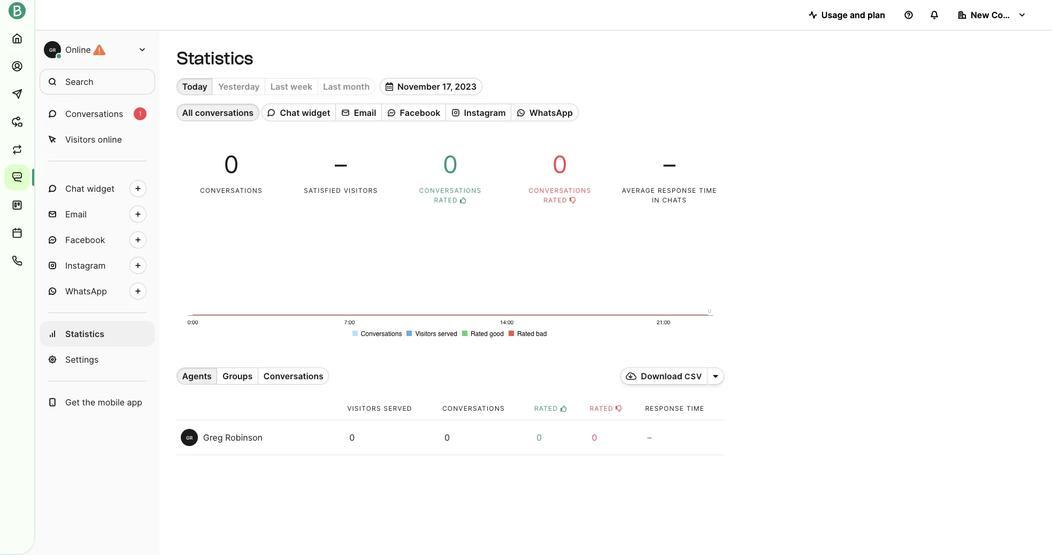 Task type: locate. For each thing, give the bounding box(es) containing it.
bad image
[[570, 197, 576, 204]]

0 horizontal spatial widget
[[87, 183, 115, 194]]

1 vertical spatial chat widget
[[65, 183, 115, 194]]

– up response
[[664, 150, 676, 179]]

0 vertical spatial chat
[[280, 107, 300, 118]]

0 vertical spatial time
[[699, 187, 717, 195]]

– down response
[[647, 433, 652, 444]]

download
[[641, 371, 682, 382]]

0 horizontal spatial instagram
[[65, 261, 106, 271]]

1 horizontal spatial instagram
[[464, 107, 506, 118]]

get the mobile app link
[[40, 390, 155, 416]]

facebook link
[[40, 227, 155, 253]]

0 vertical spatial facebook
[[400, 107, 440, 118]]

chat widget up email link
[[65, 183, 115, 194]]

chat
[[280, 107, 300, 118], [65, 183, 84, 194]]

0
[[224, 150, 239, 179], [443, 150, 458, 179], [552, 150, 567, 179], [349, 433, 355, 444], [444, 433, 450, 444], [537, 433, 542, 444], [592, 433, 597, 444]]

conversations
[[65, 109, 123, 119], [264, 371, 324, 382], [442, 405, 505, 413]]

email up facebook link
[[65, 209, 87, 220]]

– up satisfied visitors
[[335, 150, 347, 179]]

greg robinson
[[203, 433, 263, 444]]

facebook inside button
[[400, 107, 440, 118]]

1 horizontal spatial visitors
[[347, 405, 381, 413]]

statistics up today
[[177, 48, 253, 68]]

facebook down email link
[[65, 235, 105, 246]]

1 horizontal spatial whatsapp
[[529, 107, 573, 118]]

facebook
[[400, 107, 440, 118], [65, 235, 105, 246]]

1 horizontal spatial conversations
[[264, 371, 324, 382]]

response time
[[645, 405, 705, 413]]

conversations
[[195, 107, 254, 118], [200, 187, 263, 195], [419, 187, 482, 195], [529, 187, 591, 195]]

time
[[699, 187, 717, 195], [687, 405, 705, 413]]

visitors
[[65, 134, 95, 145], [347, 405, 381, 413]]

0 horizontal spatial chat
[[65, 183, 84, 194]]

2 horizontal spatial conversations
[[442, 405, 505, 413]]

1 vertical spatial instagram
[[65, 261, 106, 271]]

1 vertical spatial good image
[[561, 406, 567, 413]]

1 horizontal spatial conversations rated
[[529, 187, 591, 204]]

visitors left served
[[347, 405, 381, 413]]

chats
[[662, 196, 687, 204]]

1 horizontal spatial facebook
[[400, 107, 440, 118]]

usage and plan button
[[800, 4, 894, 26]]

0 vertical spatial email
[[354, 107, 376, 118]]

0 vertical spatial statistics
[[177, 48, 253, 68]]

gr left greg at the left bottom
[[186, 435, 193, 441]]

bad image
[[616, 406, 622, 413]]

facebook button
[[381, 104, 446, 121]]

1 conversations rated from the left
[[419, 187, 482, 204]]

1 horizontal spatial email
[[354, 107, 376, 118]]

1 horizontal spatial widget
[[302, 107, 330, 118]]

satisfied
[[304, 187, 341, 195]]

instagram down '2023'
[[464, 107, 506, 118]]

november 17, 2023
[[397, 81, 477, 92]]

widget
[[302, 107, 330, 118], [87, 183, 115, 194]]

csv
[[685, 372, 703, 382]]

response
[[645, 405, 684, 413]]

1 horizontal spatial good image
[[561, 406, 567, 413]]

november 17, 2023 button
[[380, 78, 482, 95]]

new company
[[971, 10, 1031, 20]]

0 horizontal spatial chat widget
[[65, 183, 115, 194]]

0 vertical spatial chat widget
[[280, 107, 330, 118]]

instagram down facebook link
[[65, 261, 106, 271]]

gr
[[49, 47, 56, 53], [186, 435, 193, 441]]

visitors online link
[[40, 127, 155, 152]]

0 horizontal spatial gr
[[49, 47, 56, 53]]

email left facebook button
[[354, 107, 376, 118]]

company
[[992, 10, 1031, 20]]

conversations inside button
[[195, 107, 254, 118]]

good image
[[460, 197, 467, 204], [561, 406, 567, 413]]

0 horizontal spatial good image
[[460, 197, 467, 204]]

0 horizontal spatial conversations rated
[[419, 187, 482, 204]]

whatsapp inside button
[[529, 107, 573, 118]]

facebook down november at the left
[[400, 107, 440, 118]]

statistics up settings at the left bottom
[[65, 329, 104, 340]]

1 vertical spatial gr
[[186, 435, 193, 441]]

1 horizontal spatial gr
[[186, 435, 193, 441]]

0 horizontal spatial –
[[335, 150, 347, 179]]

statistics link
[[40, 322, 155, 347]]

1 vertical spatial time
[[687, 405, 705, 413]]

0 horizontal spatial email
[[65, 209, 87, 220]]

0 vertical spatial instagram
[[464, 107, 506, 118]]

0 horizontal spatial facebook
[[65, 235, 105, 246]]

– for response
[[664, 150, 676, 179]]

–
[[335, 150, 347, 179], [664, 150, 676, 179], [647, 433, 652, 444]]

1 horizontal spatial chat
[[280, 107, 300, 118]]

conversations rated
[[419, 187, 482, 204], [529, 187, 591, 204]]

1 vertical spatial email
[[65, 209, 87, 220]]

chat widget
[[280, 107, 330, 118], [65, 183, 115, 194]]

0 horizontal spatial statistics
[[65, 329, 104, 340]]

0 vertical spatial widget
[[302, 107, 330, 118]]

statistics
[[177, 48, 253, 68], [65, 329, 104, 340]]

chat widget left email "button"
[[280, 107, 330, 118]]

0 vertical spatial gr
[[49, 47, 56, 53]]

whatsapp button
[[511, 104, 579, 121]]

1 vertical spatial statistics
[[65, 329, 104, 340]]

2 vertical spatial conversations
[[442, 405, 505, 413]]

2 horizontal spatial –
[[664, 150, 676, 179]]

online
[[98, 134, 122, 145]]

0 horizontal spatial conversations
[[65, 109, 123, 119]]

0 vertical spatial visitors
[[65, 134, 95, 145]]

widget up email link
[[87, 183, 115, 194]]

widget left email "button"
[[302, 107, 330, 118]]

0 horizontal spatial visitors
[[65, 134, 95, 145]]

visitors left online
[[65, 134, 95, 145]]

0 vertical spatial conversations
[[65, 109, 123, 119]]

email inside "button"
[[354, 107, 376, 118]]

instagram
[[464, 107, 506, 118], [65, 261, 106, 271]]

rated
[[434, 196, 458, 204], [544, 196, 567, 204], [534, 405, 558, 413], [590, 405, 614, 413]]

1 vertical spatial conversations
[[264, 371, 324, 382]]

instagram button
[[446, 104, 511, 121]]

1 vertical spatial whatsapp
[[65, 286, 107, 297]]

robinson
[[225, 433, 263, 444]]

and
[[850, 10, 866, 20]]

in
[[652, 196, 660, 204]]

the
[[82, 397, 95, 408]]

1 vertical spatial chat
[[65, 183, 84, 194]]

1 vertical spatial visitors
[[347, 405, 381, 413]]

plan
[[868, 10, 885, 20]]

email
[[354, 107, 376, 118], [65, 209, 87, 220]]

1 horizontal spatial chat widget
[[280, 107, 330, 118]]

new
[[971, 10, 989, 20]]

2 conversations rated from the left
[[529, 187, 591, 204]]

whatsapp link
[[40, 279, 155, 304]]

served
[[384, 405, 412, 413]]

agents
[[182, 371, 212, 382]]

whatsapp
[[529, 107, 573, 118], [65, 286, 107, 297]]

widget inside button
[[302, 107, 330, 118]]

0 vertical spatial whatsapp
[[529, 107, 573, 118]]

gr left the online
[[49, 47, 56, 53]]

all conversations button
[[177, 104, 259, 121]]

mobile
[[98, 397, 125, 408]]



Task type: describe. For each thing, give the bounding box(es) containing it.
groups button
[[217, 368, 258, 385]]

1
[[139, 110, 142, 118]]

settings
[[65, 355, 99, 365]]

agents button
[[177, 368, 217, 385]]

1 horizontal spatial –
[[647, 433, 652, 444]]

usage and plan
[[822, 10, 885, 20]]

search link
[[40, 69, 155, 95]]

visitors for visitors served
[[347, 405, 381, 413]]

today button
[[177, 78, 213, 95]]

response
[[658, 187, 697, 195]]

17,
[[442, 81, 453, 92]]

get
[[65, 397, 80, 408]]

app
[[127, 397, 142, 408]]

usage
[[822, 10, 848, 20]]

email link
[[40, 202, 155, 227]]

november
[[397, 81, 440, 92]]

time inside average response time in chats
[[699, 187, 717, 195]]

email button
[[335, 104, 381, 121]]

visitors
[[344, 187, 378, 195]]

1 horizontal spatial statistics
[[177, 48, 253, 68]]

average response time in chats
[[622, 187, 717, 204]]

– for visitors
[[335, 150, 347, 179]]

2023
[[455, 81, 477, 92]]

solo image
[[713, 372, 719, 381]]

greg
[[203, 433, 223, 444]]

chat widget link
[[40, 176, 155, 202]]

1 vertical spatial facebook
[[65, 235, 105, 246]]

0 vertical spatial good image
[[460, 197, 467, 204]]

chat widget inside button
[[280, 107, 330, 118]]

chat widget button
[[261, 104, 335, 121]]

get the mobile app
[[65, 397, 142, 408]]

0 horizontal spatial whatsapp
[[65, 286, 107, 297]]

all
[[182, 107, 193, 118]]

download csv
[[641, 371, 703, 382]]

instagram inside "link"
[[65, 261, 106, 271]]

instagram inside button
[[464, 107, 506, 118]]

visitors online
[[65, 134, 122, 145]]

online
[[65, 44, 91, 55]]

today
[[182, 81, 207, 92]]

conversations button
[[258, 368, 329, 385]]

settings link
[[40, 347, 155, 373]]

groups
[[223, 371, 253, 382]]

new company button
[[950, 4, 1035, 26]]

1 vertical spatial widget
[[87, 183, 115, 194]]

search
[[65, 76, 93, 87]]

all conversations
[[182, 107, 254, 118]]

visitors for visitors online
[[65, 134, 95, 145]]

satisfied visitors
[[304, 187, 378, 195]]

visitors served
[[347, 405, 412, 413]]

chat inside button
[[280, 107, 300, 118]]

average
[[622, 187, 655, 195]]

gr for greg robinson
[[186, 435, 193, 441]]

instagram link
[[40, 253, 155, 279]]

conversations inside button
[[264, 371, 324, 382]]

gr for online
[[49, 47, 56, 53]]



Task type: vqa. For each thing, say whether or not it's contained in the screenshot.
middle replies
no



